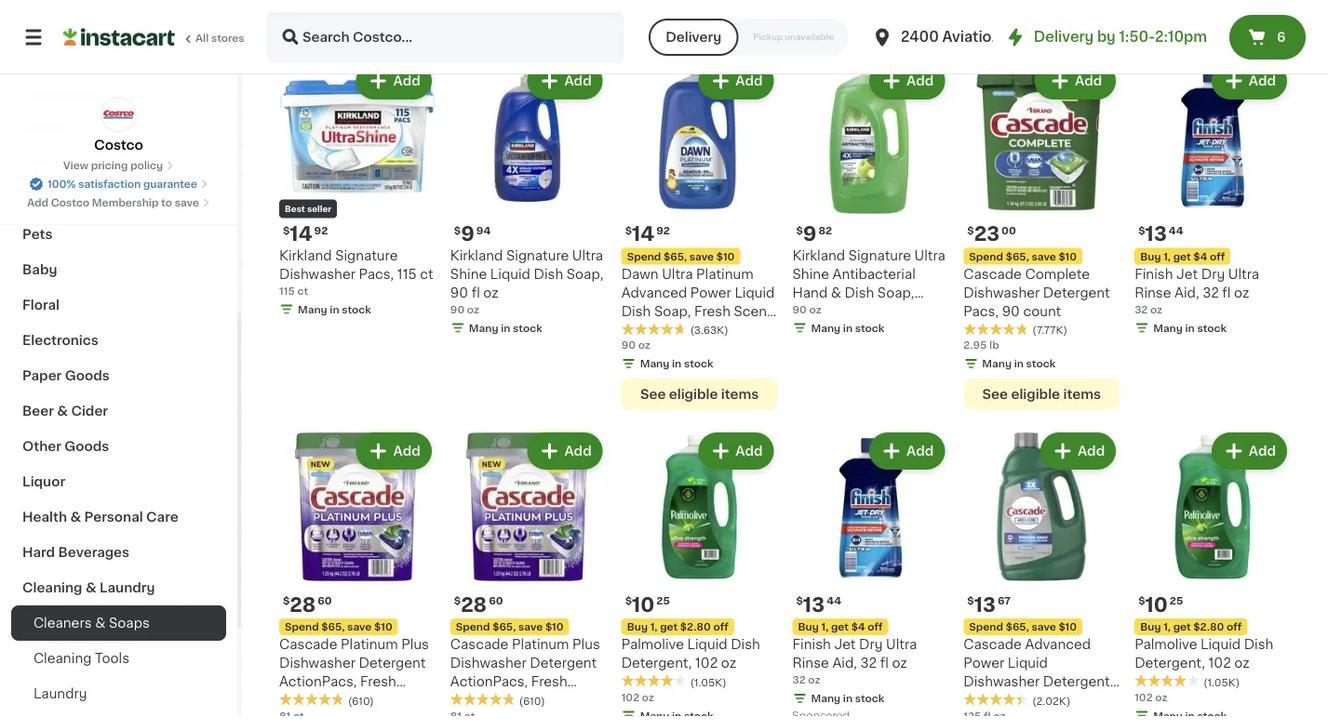 Task type: locate. For each thing, give the bounding box(es) containing it.
0 horizontal spatial $ 14 92
[[283, 224, 328, 244]]

cleaning for cleaning & laundry
[[22, 582, 82, 595]]

1 horizontal spatial fresh
[[531, 676, 568, 689]]

goods for other goods
[[65, 440, 109, 453]]

goods down the cider
[[65, 440, 109, 453]]

buy 1, get $2.80 off
[[627, 622, 729, 633], [1141, 622, 1242, 633]]

eligible inside product 'group'
[[1012, 388, 1061, 401]]

(1.05k)
[[691, 678, 727, 688], [1204, 678, 1240, 688]]

14 down best
[[290, 224, 312, 244]]

items for 23
[[1064, 388, 1101, 401]]

1 horizontal spatial actionpacs,
[[450, 676, 528, 689]]

count
[[1024, 305, 1062, 318]]

liquid
[[491, 268, 531, 281], [735, 286, 775, 299], [688, 639, 728, 652], [1201, 639, 1241, 652], [1008, 657, 1048, 670]]

2 horizontal spatial kirkland
[[793, 249, 846, 262]]

see eligible items down (7.77k)
[[983, 388, 1101, 401]]

0 horizontal spatial power
[[691, 286, 732, 299]]

1 plus from the left
[[402, 639, 429, 652]]

2 see from the left
[[983, 388, 1008, 401]]

1 14 from the left
[[290, 224, 312, 244]]

see inside product 'group'
[[983, 388, 1008, 401]]

0 vertical spatial finish
[[1135, 268, 1174, 281]]

goods
[[65, 370, 110, 383], [65, 440, 109, 453]]

save inside product 'group'
[[1032, 251, 1057, 262]]

(7.77k)
[[1033, 326, 1068, 336]]

kirkland for 9
[[450, 249, 503, 262]]

1 horizontal spatial $ 28 60
[[454, 595, 503, 615]]

floral
[[22, 299, 60, 312]]

0 horizontal spatial 60
[[318, 596, 332, 607]]

1 horizontal spatial 81
[[496, 695, 510, 708]]

0 horizontal spatial kirkland
[[279, 249, 332, 262]]

1 81 from the left
[[325, 695, 339, 708]]

0 horizontal spatial cascade platinum plus dishwasher detergent actionpacs, fresh scent, 81 ct
[[279, 639, 429, 708]]

1 horizontal spatial palmolive
[[1135, 639, 1198, 652]]

1 vertical spatial finish
[[793, 639, 831, 652]]

1 horizontal spatial rinse
[[1135, 286, 1172, 299]]

membership
[[92, 198, 159, 208]]

1 horizontal spatial $2.80
[[1194, 622, 1225, 633]]

0 horizontal spatial pacs,
[[359, 268, 394, 281]]

power up (3.63k)
[[691, 286, 732, 299]]

2 shine from the left
[[450, 268, 487, 281]]

0 horizontal spatial items
[[721, 388, 759, 401]]

1 horizontal spatial 90 oz
[[793, 305, 822, 315]]

$ 14 92 for kirkland signature dishwasher pacs, 115 ct
[[283, 224, 328, 244]]

soap, down antibacterial at the right top
[[878, 286, 915, 299]]

1 horizontal spatial aid,
[[1175, 286, 1200, 299]]

0 vertical spatial dry
[[1202, 268, 1226, 281]]

kirkland inside kirkland signature dishwasher pacs, 115 ct 115 ct
[[279, 249, 332, 262]]

best
[[285, 205, 305, 213]]

& for seafood
[[60, 157, 71, 170]]

6
[[1277, 31, 1286, 44]]

0 horizontal spatial (1.05k)
[[691, 678, 727, 688]]

$ 10 25
[[625, 595, 670, 615], [1139, 595, 1184, 615]]

goods inside other goods link
[[65, 440, 109, 453]]

1 shine from the left
[[793, 268, 830, 281]]

2 10 from the left
[[1146, 595, 1168, 615]]

see eligible items
[[640, 388, 759, 401], [983, 388, 1101, 401]]

2 actionpacs, from the left
[[450, 676, 528, 689]]

signature inside kirkland signature dishwasher pacs, 115 ct 115 ct
[[335, 249, 398, 262]]

2 goods from the top
[[65, 440, 109, 453]]

90 oz
[[793, 305, 822, 315], [622, 340, 651, 351]]

1 horizontal spatial see eligible items button
[[964, 379, 1120, 411]]

0 horizontal spatial 13
[[803, 595, 825, 615]]

to
[[161, 198, 172, 208]]

$ 14 92 up dawn
[[625, 224, 670, 244]]

costco down 100%
[[51, 198, 89, 208]]

92 up dawn
[[657, 225, 670, 236]]

see eligible items down (3.63k)
[[640, 388, 759, 401]]

102 oz
[[622, 693, 654, 703], [1135, 693, 1168, 703]]

1 horizontal spatial cascade platinum plus dishwasher detergent actionpacs, fresh scent, 81 ct
[[450, 639, 600, 708]]

1 vertical spatial buy 1, get $4 off
[[798, 622, 883, 633]]

100% satisfaction guarantee
[[48, 179, 197, 189]]

instacart logo image
[[63, 26, 175, 48]]

cleaning down the cleaners
[[34, 653, 92, 666]]

dish inside kirkland signature ultra shine liquid dish soap, 90 fl oz 90 oz
[[534, 268, 563, 281]]

32
[[1203, 286, 1220, 299], [1135, 305, 1148, 315], [861, 657, 877, 670], [793, 675, 806, 686]]

liquid inside cascade advanced power liquid dishwasher detergent dish soap, 125 fl oz
[[1008, 657, 1048, 670]]

2400
[[901, 30, 939, 44]]

liquid inside dawn ultra platinum advanced power liquid dish soap, fresh scent, 90 fl oz
[[735, 286, 775, 299]]

eligible down (7.77k)
[[1012, 388, 1061, 401]]

$ inside $ 23 00
[[968, 225, 975, 236]]

1 horizontal spatial see eligible items
[[983, 388, 1101, 401]]

signature inside kirkland signature ultra shine liquid dish soap, 90 fl oz 90 oz
[[506, 249, 569, 262]]

14 up dawn
[[632, 224, 655, 244]]

1 (1.05k) from the left
[[691, 678, 727, 688]]

soap, up (3.63k)
[[654, 305, 691, 318]]

0 horizontal spatial delivery
[[666, 31, 722, 44]]

9
[[803, 224, 817, 244], [461, 224, 475, 244]]

1 horizontal spatial $ 14 92
[[625, 224, 670, 244]]

kirkland down the "best seller"
[[279, 249, 332, 262]]

1 goods from the top
[[65, 370, 110, 383]]

fl inside dawn ultra platinum advanced power liquid dish soap, fresh scent, 90 fl oz
[[643, 324, 651, 337]]

2 signature from the left
[[849, 249, 912, 262]]

2 detergent, from the left
[[1135, 657, 1206, 670]]

aviation
[[943, 30, 1001, 44]]

shine up hand
[[793, 268, 830, 281]]

cleaners
[[34, 617, 92, 630]]

1 signature from the left
[[335, 249, 398, 262]]

save
[[175, 198, 199, 208], [690, 251, 714, 262], [1032, 251, 1057, 262], [347, 622, 372, 633], [519, 622, 543, 633], [1032, 622, 1057, 633]]

2 items from the left
[[1064, 388, 1101, 401]]

1 horizontal spatial finish
[[1135, 268, 1174, 281]]

dry
[[1202, 268, 1226, 281], [859, 639, 883, 652]]

2 $ 10 25 from the left
[[1139, 595, 1184, 615]]

cleaning tools link
[[11, 642, 226, 677]]

laundry down the cleaning tools
[[34, 688, 87, 701]]

0 vertical spatial power
[[691, 286, 732, 299]]

1 $ 10 25 from the left
[[625, 595, 670, 615]]

1 vertical spatial 90 oz
[[622, 340, 651, 351]]

1 see eligible items from the left
[[640, 388, 759, 401]]

palmolive
[[622, 639, 684, 652], [1135, 639, 1198, 652]]

off
[[1210, 251, 1226, 262], [868, 622, 883, 633], [714, 622, 729, 633], [1227, 622, 1242, 633]]

items down (7.77k)
[[1064, 388, 1101, 401]]

beer
[[22, 405, 54, 418]]

1 92 from the left
[[314, 225, 328, 236]]

0 horizontal spatial aid,
[[833, 657, 857, 670]]

$65,
[[664, 251, 687, 262], [1006, 251, 1030, 262], [322, 622, 345, 633], [493, 622, 516, 633], [1006, 622, 1030, 633]]

1 eligible from the left
[[669, 388, 718, 401]]

0 horizontal spatial $ 10 25
[[625, 595, 670, 615]]

★★★★★
[[622, 323, 687, 336], [622, 323, 687, 336], [964, 323, 1029, 336], [964, 323, 1029, 336], [622, 675, 687, 688], [622, 675, 687, 688], [1135, 675, 1200, 688], [1135, 675, 1200, 688], [279, 694, 345, 707], [279, 694, 345, 707], [450, 694, 516, 707], [450, 694, 516, 707], [964, 694, 1029, 707], [964, 694, 1029, 707]]

& inside kirkland signature ultra shine antibacterial hand & dish soap, green apple scent, 90 fl oz
[[831, 286, 842, 299]]

antibacterial
[[833, 268, 916, 281]]

items down (3.63k)
[[721, 388, 759, 401]]

oz
[[484, 286, 499, 299], [1235, 286, 1250, 299], [810, 305, 822, 315], [467, 305, 480, 315], [1151, 305, 1163, 315], [805, 324, 820, 337], [655, 324, 670, 337], [638, 340, 651, 351], [892, 657, 908, 670], [721, 657, 737, 670], [1235, 657, 1250, 670], [808, 675, 821, 686], [642, 693, 654, 703], [1156, 693, 1168, 703], [1074, 695, 1089, 708]]

costco
[[94, 139, 143, 152], [51, 198, 89, 208]]

see eligible items button down (7.77k)
[[964, 379, 1120, 411]]

health & personal care link
[[11, 500, 226, 535]]

laundry inside "link"
[[100, 582, 155, 595]]

0 horizontal spatial 44
[[827, 596, 842, 607]]

signature inside kirkland signature ultra shine antibacterial hand & dish soap, green apple scent, 90 fl oz
[[849, 249, 912, 262]]

& up 100%
[[60, 157, 71, 170]]

0 horizontal spatial 10
[[632, 595, 655, 615]]

1 horizontal spatial (610)
[[519, 696, 545, 707]]

92 down seller
[[314, 225, 328, 236]]

2 $ 14 92 from the left
[[625, 224, 670, 244]]

advanced inside dawn ultra platinum advanced power liquid dish soap, fresh scent, 90 fl oz
[[622, 286, 687, 299]]

ultra inside kirkland signature ultra shine antibacterial hand & dish soap, green apple scent, 90 fl oz
[[915, 249, 946, 262]]

1 vertical spatial rinse
[[793, 657, 829, 670]]

0 horizontal spatial plus
[[402, 639, 429, 652]]

detergent inside cascade advanced power liquid dishwasher detergent dish soap, 125 fl oz
[[1044, 676, 1111, 689]]

goods inside paper goods link
[[65, 370, 110, 383]]

1 see from the left
[[640, 388, 666, 401]]

by
[[1098, 30, 1116, 44]]

1 horizontal spatial signature
[[506, 249, 569, 262]]

delivery by 1:50-2:10pm
[[1034, 30, 1208, 44]]

electronics link
[[11, 323, 226, 358]]

1 (610) from the left
[[348, 696, 374, 707]]

cascade inside cascade complete dishwasher detergent pacs, 90 count
[[964, 268, 1022, 281]]

power down $ 13 67
[[964, 657, 1005, 670]]

items inside product 'group'
[[1064, 388, 1101, 401]]

product group containing 23
[[964, 58, 1120, 411]]

cleaning for cleaning tools
[[34, 653, 92, 666]]

cascade
[[964, 268, 1022, 281], [279, 639, 338, 652], [450, 639, 509, 652], [964, 639, 1022, 652]]

items for 14
[[721, 388, 759, 401]]

0 horizontal spatial see eligible items
[[640, 388, 759, 401]]

green
[[793, 305, 833, 318]]

cider
[[71, 405, 108, 418]]

cleaning inside "link"
[[22, 582, 82, 595]]

beer & cider link
[[11, 394, 226, 429]]

(610)
[[348, 696, 374, 707], [519, 696, 545, 707]]

& down 100%
[[74, 193, 85, 206]]

all
[[196, 33, 209, 43]]

signature
[[335, 249, 398, 262], [849, 249, 912, 262], [506, 249, 569, 262]]

1 horizontal spatial buy 1, get $2.80 off
[[1141, 622, 1242, 633]]

2 28 from the left
[[461, 595, 487, 615]]

shine inside kirkland signature ultra shine liquid dish soap, 90 fl oz 90 oz
[[450, 268, 487, 281]]

0 vertical spatial 44
[[1169, 225, 1184, 236]]

2 eligible from the left
[[1012, 388, 1061, 401]]

kirkland inside kirkland signature ultra shine liquid dish soap, 90 fl oz 90 oz
[[450, 249, 503, 262]]

1 horizontal spatial 10
[[1146, 595, 1168, 615]]

& right hand
[[831, 286, 842, 299]]

items
[[721, 388, 759, 401], [1064, 388, 1101, 401]]

0 vertical spatial 90 oz
[[793, 305, 822, 315]]

many
[[298, 305, 327, 315], [811, 323, 841, 333], [469, 323, 499, 333], [1154, 323, 1183, 333], [640, 359, 670, 369], [983, 359, 1012, 369], [811, 694, 841, 704]]

ct
[[420, 268, 434, 281], [297, 286, 308, 296], [342, 695, 355, 708], [513, 695, 527, 708]]

1 cascade platinum plus dishwasher detergent actionpacs, fresh scent, 81 ct from the left
[[279, 639, 429, 708]]

cascade complete dishwasher detergent pacs, 90 count
[[964, 268, 1111, 318]]

cascade platinum plus dishwasher detergent actionpacs, fresh scent, 81 ct
[[279, 639, 429, 708], [450, 639, 600, 708]]

shine down $ 9 94
[[450, 268, 487, 281]]

delivery inside "button"
[[666, 31, 722, 44]]

1 items from the left
[[721, 388, 759, 401]]

product group
[[279, 58, 436, 321], [450, 58, 607, 339], [622, 58, 778, 411], [793, 58, 949, 339], [964, 58, 1120, 411], [1135, 58, 1291, 339], [279, 429, 436, 718], [450, 429, 607, 718], [622, 429, 778, 718], [793, 429, 949, 718], [964, 429, 1120, 718], [1135, 429, 1291, 718]]

scent,
[[878, 305, 920, 318], [734, 305, 776, 318], [279, 695, 321, 708], [450, 695, 493, 708]]

0 horizontal spatial shine
[[450, 268, 487, 281]]

1 horizontal spatial costco
[[94, 139, 143, 152]]

1 $ 14 92 from the left
[[283, 224, 328, 244]]

finish jet dry ultra rinse aid, 32 fl oz 32 oz
[[1135, 268, 1260, 315], [793, 639, 917, 686]]

1 horizontal spatial 9
[[803, 224, 817, 244]]

1 horizontal spatial pacs,
[[964, 305, 999, 318]]

see eligible items inside product 'group'
[[983, 388, 1101, 401]]

0 vertical spatial $ 13 44
[[1139, 224, 1184, 244]]

stock inside product 'group'
[[1027, 359, 1056, 369]]

0 horizontal spatial $2.80
[[680, 622, 711, 633]]

1 horizontal spatial shine
[[793, 268, 830, 281]]

1 vertical spatial 115
[[279, 286, 295, 296]]

1 horizontal spatial 25
[[1170, 596, 1184, 607]]

1 vertical spatial jet
[[835, 639, 856, 652]]

2 see eligible items from the left
[[983, 388, 1101, 401]]

0 horizontal spatial dry
[[859, 639, 883, 652]]

liquid inside kirkland signature ultra shine liquid dish soap, 90 fl oz 90 oz
[[491, 268, 531, 281]]

lb
[[990, 340, 1000, 351]]

0 horizontal spatial see eligible items button
[[622, 379, 778, 411]]

2 60 from the left
[[489, 596, 503, 607]]

1 horizontal spatial palmolive liquid dish detergent, 102 oz
[[1135, 639, 1274, 670]]

household
[[22, 87, 96, 100]]

2400 aviation dr button
[[872, 11, 1022, 63]]

kirkland
[[279, 249, 332, 262], [793, 249, 846, 262], [450, 249, 503, 262]]

costco up view pricing policy link
[[94, 139, 143, 152]]

1 horizontal spatial detergent,
[[1135, 657, 1206, 670]]

81
[[325, 695, 339, 708], [496, 695, 510, 708]]

0 horizontal spatial 28
[[290, 595, 316, 615]]

0 horizontal spatial $4
[[852, 622, 866, 633]]

platinum inside dawn ultra platinum advanced power liquid dish soap, fresh scent, 90 fl oz
[[696, 268, 754, 281]]

fl inside cascade advanced power liquid dishwasher detergent dish soap, 125 fl oz
[[1062, 695, 1071, 708]]

1 9 from the left
[[803, 224, 817, 244]]

$10
[[717, 251, 735, 262], [1059, 251, 1077, 262], [374, 622, 393, 633], [546, 622, 564, 633], [1059, 622, 1077, 633]]

2 see eligible items button from the left
[[964, 379, 1120, 411]]

see for 23
[[983, 388, 1008, 401]]

& right beer
[[57, 405, 68, 418]]

1 horizontal spatial power
[[964, 657, 1005, 670]]

1 actionpacs, from the left
[[279, 676, 357, 689]]

1 vertical spatial costco
[[51, 198, 89, 208]]

see eligible items for 23
[[983, 388, 1101, 401]]

1 horizontal spatial 44
[[1169, 225, 1184, 236]]

1 vertical spatial 44
[[827, 596, 842, 607]]

jet
[[1177, 268, 1198, 281], [835, 639, 856, 652]]

signature for 14
[[335, 249, 398, 262]]

0 vertical spatial costco
[[94, 139, 143, 152]]

power
[[691, 286, 732, 299], [964, 657, 1005, 670]]

baby link
[[11, 252, 226, 288]]

& left soaps
[[95, 617, 106, 630]]

2 9 from the left
[[461, 224, 475, 244]]

2 horizontal spatial platinum
[[696, 268, 754, 281]]

2400 aviation dr
[[901, 30, 1022, 44]]

0 horizontal spatial palmolive
[[622, 639, 684, 652]]

platinum
[[696, 268, 754, 281], [341, 639, 398, 652], [512, 639, 569, 652]]

90 oz down hand
[[793, 305, 822, 315]]

1 vertical spatial cleaning
[[34, 653, 92, 666]]

3 kirkland from the left
[[450, 249, 503, 262]]

& inside "link"
[[86, 582, 96, 595]]

2 14 from the left
[[632, 224, 655, 244]]

dishwasher inside kirkland signature dishwasher pacs, 115 ct 115 ct
[[279, 268, 356, 281]]

see eligible items button down (3.63k)
[[622, 379, 778, 411]]

3 signature from the left
[[506, 249, 569, 262]]

see eligible items button for 14
[[622, 379, 778, 411]]

Search field
[[268, 13, 623, 61]]

2 palmolive from the left
[[1135, 639, 1198, 652]]

kirkland signature ultra shine antibacterial hand & dish soap, green apple scent, 90 fl oz
[[793, 249, 946, 337]]

2 102 oz from the left
[[1135, 693, 1168, 703]]

ultra inside dawn ultra platinum advanced power liquid dish soap, fresh scent, 90 fl oz
[[662, 268, 693, 281]]

advanced
[[622, 286, 687, 299], [1026, 639, 1091, 652]]

soap, left the 125
[[997, 695, 1034, 708]]

other goods
[[22, 440, 109, 453]]

cascade advanced power liquid dishwasher detergent dish soap, 125 fl oz
[[964, 639, 1111, 708]]

1 28 from the left
[[290, 595, 316, 615]]

0 horizontal spatial (610)
[[348, 696, 374, 707]]

1 horizontal spatial 14
[[632, 224, 655, 244]]

1 horizontal spatial advanced
[[1026, 639, 1091, 652]]

beer & cider
[[22, 405, 108, 418]]

kirkland down $ 9 94
[[450, 249, 503, 262]]

kirkland for 14
[[279, 249, 332, 262]]

& right health at left
[[70, 511, 81, 524]]

1 detergent, from the left
[[622, 657, 692, 670]]

goods up the cider
[[65, 370, 110, 383]]

0 horizontal spatial advanced
[[622, 286, 687, 299]]

personal
[[84, 511, 143, 524]]

0 horizontal spatial buy 1, get $4 off
[[798, 622, 883, 633]]

1 horizontal spatial $ 13 44
[[1139, 224, 1184, 244]]

2 kirkland from the left
[[793, 249, 846, 262]]

cleaning up the cleaners
[[22, 582, 82, 595]]

9 left 82
[[803, 224, 817, 244]]

pacs, inside cascade complete dishwasher detergent pacs, 90 count
[[964, 305, 999, 318]]

laundry up soaps
[[100, 582, 155, 595]]

advanced up (2.02k)
[[1026, 639, 1091, 652]]

0 vertical spatial jet
[[1177, 268, 1198, 281]]

0 horizontal spatial 25
[[657, 596, 670, 607]]

0 horizontal spatial 92
[[314, 225, 328, 236]]

0 horizontal spatial finish jet dry ultra rinse aid, 32 fl oz 32 oz
[[793, 639, 917, 686]]

1 horizontal spatial items
[[1064, 388, 1101, 401]]

kirkland down $ 9 82 on the top right of page
[[793, 249, 846, 262]]

0 horizontal spatial see
[[640, 388, 666, 401]]

1 see eligible items button from the left
[[622, 379, 778, 411]]

0 horizontal spatial $ 13 44
[[797, 595, 842, 615]]

2 horizontal spatial signature
[[849, 249, 912, 262]]

1 horizontal spatial $4
[[1194, 251, 1208, 262]]

eligible down (3.63k)
[[669, 388, 718, 401]]

00
[[1002, 225, 1017, 236]]

$4
[[1194, 251, 1208, 262], [852, 622, 866, 633]]

2 92 from the left
[[657, 225, 670, 236]]

shine inside kirkland signature ultra shine antibacterial hand & dish soap, green apple scent, 90 fl oz
[[793, 268, 830, 281]]

soap,
[[567, 268, 604, 281], [878, 286, 915, 299], [654, 305, 691, 318], [997, 695, 1034, 708]]

tools
[[95, 653, 129, 666]]

0 horizontal spatial 9
[[461, 224, 475, 244]]

9 left "94"
[[461, 224, 475, 244]]

None search field
[[266, 11, 625, 63]]

90 oz down dawn
[[622, 340, 651, 351]]

$
[[283, 225, 290, 236], [797, 225, 803, 236], [454, 225, 461, 236], [625, 225, 632, 236], [968, 225, 975, 236], [1139, 225, 1146, 236], [283, 596, 290, 607], [797, 596, 803, 607], [454, 596, 461, 607], [625, 596, 632, 607], [968, 596, 975, 607], [1139, 596, 1146, 607]]

92 for kirkland signature dishwasher pacs, 115 ct
[[314, 225, 328, 236]]

see eligible items button
[[622, 379, 778, 411], [964, 379, 1120, 411]]

$ 14 92 down the "best seller"
[[283, 224, 328, 244]]

save inside add costco membership to save link
[[175, 198, 199, 208]]

1 horizontal spatial kirkland
[[450, 249, 503, 262]]

1 horizontal spatial eligible
[[1012, 388, 1061, 401]]

sponsored badge image
[[793, 712, 849, 718]]

102
[[696, 657, 718, 670], [1209, 657, 1232, 670], [622, 693, 640, 703], [1135, 693, 1153, 703]]

cascade inside cascade advanced power liquid dishwasher detergent dish soap, 125 fl oz
[[964, 639, 1022, 652]]

1 kirkland from the left
[[279, 249, 332, 262]]

$ 9 82
[[797, 224, 832, 244]]

soap, left dawn
[[567, 268, 604, 281]]

& for personal
[[70, 511, 81, 524]]

dish inside cascade advanced power liquid dishwasher detergent dish soap, 125 fl oz
[[964, 695, 994, 708]]

0 horizontal spatial palmolive liquid dish detergent, 102 oz
[[622, 639, 761, 670]]

0 horizontal spatial 81
[[325, 695, 339, 708]]

125
[[1037, 695, 1059, 708]]

dish inside kirkland signature ultra shine antibacterial hand & dish soap, green apple scent, 90 fl oz
[[845, 286, 875, 299]]

1 horizontal spatial $ 10 25
[[1139, 595, 1184, 615]]

90
[[450, 286, 468, 299], [793, 305, 807, 315], [450, 305, 465, 315], [923, 305, 941, 318], [1002, 305, 1020, 318], [622, 324, 640, 337], [622, 340, 636, 351]]

costco logo image
[[101, 97, 136, 132]]

1:50-
[[1120, 30, 1155, 44]]

$ inside $ 9 94
[[454, 225, 461, 236]]

2 palmolive liquid dish detergent, 102 oz from the left
[[1135, 639, 1274, 670]]

1 25 from the left
[[657, 596, 670, 607]]

advanced down dawn
[[622, 286, 687, 299]]

fl inside kirkland signature ultra shine antibacterial hand & dish soap, green apple scent, 90 fl oz
[[793, 324, 801, 337]]

& up cleaners & soaps
[[86, 582, 96, 595]]



Task type: vqa. For each thing, say whether or not it's contained in the screenshot.


Task type: describe. For each thing, give the bounding box(es) containing it.
see eligible items button for 23
[[964, 379, 1120, 411]]

view pricing policy link
[[63, 158, 174, 173]]

health & personal care
[[22, 511, 178, 524]]

1 horizontal spatial 13
[[975, 595, 996, 615]]

1 60 from the left
[[318, 596, 332, 607]]

2 buy 1, get $2.80 off from the left
[[1141, 622, 1242, 633]]

laundry link
[[11, 677, 226, 712]]

0 vertical spatial $4
[[1194, 251, 1208, 262]]

shine for antibacterial
[[793, 268, 830, 281]]

2:10pm
[[1155, 30, 1208, 44]]

baby
[[22, 264, 57, 277]]

0 vertical spatial rinse
[[1135, 286, 1172, 299]]

1 palmolive from the left
[[622, 639, 684, 652]]

cleaners & soaps
[[34, 617, 150, 630]]

(3.63k)
[[691, 326, 729, 336]]

hard
[[22, 547, 55, 560]]

0 horizontal spatial rinse
[[793, 657, 829, 670]]

dishwasher inside cascade complete dishwasher detergent pacs, 90 count
[[964, 286, 1040, 299]]

67
[[998, 596, 1011, 607]]

1 vertical spatial aid,
[[833, 657, 857, 670]]

2 25 from the left
[[1170, 596, 1184, 607]]

dawn ultra platinum advanced power liquid dish soap, fresh scent, 90 fl oz
[[622, 268, 776, 337]]

0 horizontal spatial jet
[[835, 639, 856, 652]]

care
[[146, 511, 178, 524]]

cleaners & soaps link
[[11, 606, 226, 642]]

0 horizontal spatial laundry
[[34, 688, 87, 701]]

0 horizontal spatial costco
[[51, 198, 89, 208]]

all stores link
[[63, 11, 246, 63]]

$ 14 92 for spend $65, save $10
[[625, 224, 670, 244]]

goods for paper goods
[[65, 370, 110, 383]]

snacks & candy
[[22, 193, 133, 206]]

2 horizontal spatial 13
[[1146, 224, 1167, 244]]

23
[[975, 224, 1000, 244]]

liquor
[[22, 476, 65, 489]]

92 for spend $65, save $10
[[657, 225, 670, 236]]

soap, inside cascade advanced power liquid dishwasher detergent dish soap, 125 fl oz
[[997, 695, 1034, 708]]

9 for kirkland signature ultra shine liquid dish soap, 90 fl oz
[[461, 224, 475, 244]]

best seller
[[285, 205, 332, 213]]

see eligible items for 14
[[640, 388, 759, 401]]

fresh inside dawn ultra platinum advanced power liquid dish soap, fresh scent, 90 fl oz
[[695, 305, 731, 318]]

costco link
[[94, 97, 143, 155]]

meat
[[22, 157, 57, 170]]

14 for spend $65, save $10
[[632, 224, 655, 244]]

snacks
[[22, 193, 71, 206]]

& for cider
[[57, 405, 68, 418]]

0 vertical spatial aid,
[[1175, 286, 1200, 299]]

0 horizontal spatial fresh
[[360, 676, 397, 689]]

1 102 oz from the left
[[622, 693, 654, 703]]

& for laundry
[[86, 582, 96, 595]]

view pricing policy
[[63, 161, 163, 171]]

90 inside kirkland signature ultra shine antibacterial hand & dish soap, green apple scent, 90 fl oz
[[923, 305, 941, 318]]

1 horizontal spatial buy 1, get $4 off
[[1141, 251, 1226, 262]]

paper
[[22, 370, 62, 383]]

1 horizontal spatial jet
[[1177, 268, 1198, 281]]

$ 13 67
[[968, 595, 1011, 615]]

candy
[[88, 193, 133, 206]]

eligible for 14
[[669, 388, 718, 401]]

100%
[[48, 179, 76, 189]]

eligible for 23
[[1012, 388, 1061, 401]]

satisfaction
[[78, 179, 141, 189]]

add inside product 'group'
[[1077, 74, 1104, 87]]

meat & seafood link
[[11, 146, 226, 182]]

seafood
[[74, 157, 130, 170]]

soap, inside dawn ultra platinum advanced power liquid dish soap, fresh scent, 90 fl oz
[[654, 305, 691, 318]]

hand
[[793, 286, 828, 299]]

2 $2.80 from the left
[[1194, 622, 1225, 633]]

oz inside dawn ultra platinum advanced power liquid dish soap, fresh scent, 90 fl oz
[[655, 324, 670, 337]]

9 for kirkland signature ultra shine antibacterial hand & dish soap, green apple scent, 90 fl oz
[[803, 224, 817, 244]]

many inside product 'group'
[[983, 359, 1012, 369]]

meat & seafood
[[22, 157, 130, 170]]

paper goods link
[[11, 358, 226, 394]]

delivery button
[[649, 19, 739, 56]]

frozen link
[[11, 40, 226, 75]]

dr
[[1005, 30, 1022, 44]]

1 palmolive liquid dish detergent, 102 oz from the left
[[622, 639, 761, 670]]

guarantee
[[143, 179, 197, 189]]

detergent inside cascade complete dishwasher detergent pacs, 90 count
[[1044, 286, 1111, 299]]

1 vertical spatial finish jet dry ultra rinse aid, 32 fl oz 32 oz
[[793, 639, 917, 686]]

pacs, inside kirkland signature dishwasher pacs, 115 ct 115 ct
[[359, 268, 394, 281]]

2 81 from the left
[[496, 695, 510, 708]]

90 inside dawn ultra platinum advanced power liquid dish soap, fresh scent, 90 fl oz
[[622, 324, 640, 337]]

1 $ 28 60 from the left
[[283, 595, 332, 615]]

hard beverages link
[[11, 535, 226, 571]]

pets
[[22, 228, 53, 241]]

delivery by 1:50-2:10pm link
[[1005, 26, 1208, 48]]

cleaning & laundry link
[[11, 571, 226, 606]]

household link
[[11, 75, 226, 111]]

beverages
[[58, 547, 130, 560]]

ultra inside kirkland signature ultra shine liquid dish soap, 90 fl oz 90 oz
[[572, 249, 603, 262]]

1 vertical spatial $ 13 44
[[797, 595, 842, 615]]

soaps
[[109, 617, 150, 630]]

signature for 9
[[506, 249, 569, 262]]

1 horizontal spatial platinum
[[512, 639, 569, 652]]

1 10 from the left
[[632, 595, 655, 615]]

0 horizontal spatial 115
[[279, 286, 295, 296]]

2 $ 28 60 from the left
[[454, 595, 503, 615]]

0 vertical spatial finish jet dry ultra rinse aid, 32 fl oz 32 oz
[[1135, 268, 1260, 315]]

dishwasher inside cascade advanced power liquid dishwasher detergent dish soap, 125 fl oz
[[964, 676, 1040, 689]]

2 plus from the left
[[573, 639, 600, 652]]

2.95
[[964, 340, 987, 351]]

complete
[[1026, 268, 1090, 281]]

oz inside kirkland signature ultra shine antibacterial hand & dish soap, green apple scent, 90 fl oz
[[805, 324, 820, 337]]

all stores
[[196, 33, 245, 43]]

$ inside $ 9 82
[[797, 225, 803, 236]]

& for candy
[[74, 193, 85, 206]]

scent, inside kirkland signature ultra shine antibacterial hand & dish soap, green apple scent, 90 fl oz
[[878, 305, 920, 318]]

1 buy 1, get $2.80 off from the left
[[627, 622, 729, 633]]

1 vertical spatial $4
[[852, 622, 866, 633]]

fl inside kirkland signature ultra shine liquid dish soap, 90 fl oz 90 oz
[[472, 286, 480, 299]]

see for 14
[[640, 388, 666, 401]]

$ 23 00
[[968, 224, 1017, 244]]

add inside add costco membership to save link
[[27, 198, 48, 208]]

$ 9 94
[[454, 224, 491, 244]]

& for soaps
[[95, 617, 106, 630]]

0 horizontal spatial platinum
[[341, 639, 398, 652]]

oz inside cascade advanced power liquid dishwasher detergent dish soap, 125 fl oz
[[1074, 695, 1089, 708]]

add costco membership to save
[[27, 198, 199, 208]]

other goods link
[[11, 429, 226, 465]]

bakery
[[22, 122, 69, 135]]

add costco membership to save link
[[27, 196, 210, 210]]

pets link
[[11, 217, 226, 252]]

$ inside $ 13 67
[[968, 596, 975, 607]]

shine for liquid
[[450, 268, 487, 281]]

health
[[22, 511, 67, 524]]

policy
[[130, 161, 163, 171]]

2 (610) from the left
[[519, 696, 545, 707]]

2.95 lb
[[964, 340, 1000, 351]]

0 horizontal spatial 90 oz
[[622, 340, 651, 351]]

kirkland signature ultra shine liquid dish soap, 90 fl oz 90 oz
[[450, 249, 604, 315]]

seller
[[307, 205, 332, 213]]

1 $2.80 from the left
[[680, 622, 711, 633]]

spend inside product 'group'
[[970, 251, 1004, 262]]

floral link
[[11, 288, 226, 323]]

94
[[477, 225, 491, 236]]

soap, inside kirkland signature ultra shine liquid dish soap, 90 fl oz 90 oz
[[567, 268, 604, 281]]

90 inside cascade complete dishwasher detergent pacs, 90 count
[[1002, 305, 1020, 318]]

scent, inside dawn ultra platinum advanced power liquid dish soap, fresh scent, 90 fl oz
[[734, 305, 776, 318]]

82
[[819, 225, 832, 236]]

14 for kirkland signature dishwasher pacs, 115 ct
[[290, 224, 312, 244]]

1 horizontal spatial dry
[[1202, 268, 1226, 281]]

kirkland signature dishwasher pacs, 115 ct 115 ct
[[279, 249, 434, 296]]

frozen
[[22, 51, 68, 64]]

0 horizontal spatial finish
[[793, 639, 831, 652]]

2 (1.05k) from the left
[[1204, 678, 1240, 688]]

power inside dawn ultra platinum advanced power liquid dish soap, fresh scent, 90 fl oz
[[691, 286, 732, 299]]

kirkland inside kirkland signature ultra shine antibacterial hand & dish soap, green apple scent, 90 fl oz
[[793, 249, 846, 262]]

many in stock inside product 'group'
[[983, 359, 1056, 369]]

in inside product 'group'
[[1015, 359, 1024, 369]]

cleaning tools
[[34, 653, 129, 666]]

snacks & candy link
[[11, 182, 226, 217]]

cleaning & laundry
[[22, 582, 155, 595]]

bakery link
[[11, 111, 226, 146]]

0 vertical spatial 115
[[397, 268, 417, 281]]

dish inside dawn ultra platinum advanced power liquid dish soap, fresh scent, 90 fl oz
[[622, 305, 651, 318]]

(2.02k)
[[1033, 696, 1071, 707]]

2 cascade platinum plus dishwasher detergent actionpacs, fresh scent, 81 ct from the left
[[450, 639, 600, 708]]

other
[[22, 440, 61, 453]]

soap, inside kirkland signature ultra shine antibacterial hand & dish soap, green apple scent, 90 fl oz
[[878, 286, 915, 299]]

delivery for delivery by 1:50-2:10pm
[[1034, 30, 1094, 44]]

delivery for delivery
[[666, 31, 722, 44]]

100% satisfaction guarantee button
[[29, 173, 208, 192]]

service type group
[[649, 19, 849, 56]]

stores
[[211, 33, 245, 43]]

6 button
[[1230, 15, 1306, 60]]

advanced inside cascade advanced power liquid dishwasher detergent dish soap, 125 fl oz
[[1026, 639, 1091, 652]]

view
[[63, 161, 89, 171]]

power inside cascade advanced power liquid dishwasher detergent dish soap, 125 fl oz
[[964, 657, 1005, 670]]

pricing
[[91, 161, 128, 171]]



